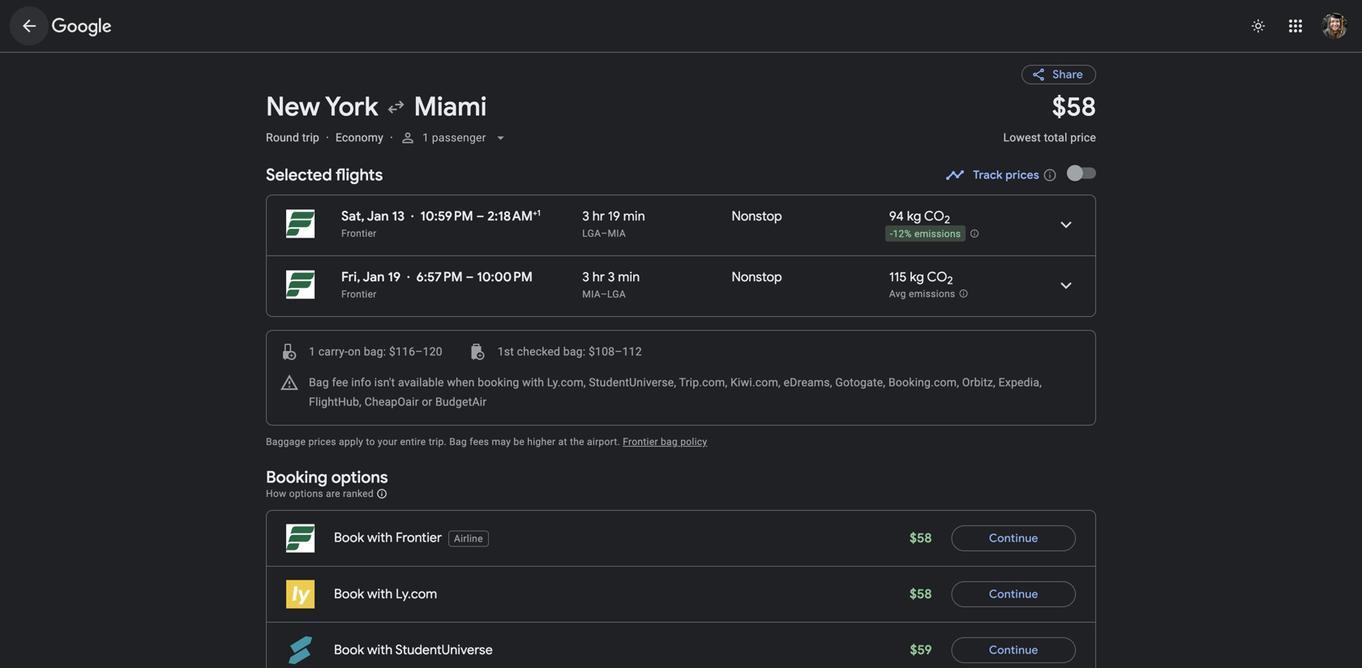 Task type: vqa. For each thing, say whether or not it's contained in the screenshot.
23 min ( 40 stops) · Stop ID: 7474
no



Task type: locate. For each thing, give the bounding box(es) containing it.
min for 3 hr 3 min
[[618, 269, 640, 286]]

0 vertical spatial co
[[925, 208, 945, 225]]

0 vertical spatial prices
[[1006, 168, 1040, 183]]

continue
[[990, 531, 1039, 546], [990, 587, 1039, 602], [990, 643, 1039, 658]]

hr inside 3 hr 19 min lga – mia
[[593, 208, 605, 225]]

1 for 1 carry-on bag: $116–120
[[309, 345, 316, 359]]

 image
[[326, 131, 329, 144], [390, 131, 393, 144]]

2 hr from the top
[[593, 269, 605, 286]]

main content containing new york
[[266, 52, 1097, 668]]

frontier down sat,
[[342, 228, 377, 239]]

12%
[[894, 229, 912, 240]]

0 vertical spatial 1
[[423, 131, 429, 144]]

jan for sat,
[[367, 208, 389, 225]]

min for 3 hr 19 min
[[624, 208, 646, 225]]

 image right the economy
[[390, 131, 393, 144]]

options up ranked on the bottom of page
[[331, 467, 388, 488]]

19 right fri,
[[388, 269, 401, 286]]

round
[[266, 131, 299, 144]]

$58 up 58 us dollars text box
[[910, 530, 933, 547]]

3 hr 3 min mia – lga
[[583, 269, 640, 300]]

main content
[[266, 52, 1097, 668]]

0 horizontal spatial bag:
[[364, 345, 386, 359]]

19 up 3 hr 3 min mia – lga
[[608, 208, 621, 225]]

0 horizontal spatial  image
[[326, 131, 329, 144]]

co inside 115 kg co 2
[[928, 269, 948, 286]]

min down 3 hr 19 min lga – mia
[[618, 269, 640, 286]]

flight details. departing flight on saturday, january 13. leaves laguardia airport at 10:59 pm on saturday, january 13 and arrives at miami international airport at 2:18 am on sunday, january 14. image
[[1047, 205, 1086, 244]]

ly.com
[[396, 586, 437, 603]]

avg
[[890, 289, 907, 300]]

1 horizontal spatial  image
[[390, 131, 393, 144]]

1 vertical spatial continue
[[990, 587, 1039, 602]]

3 continue button from the top
[[952, 631, 1077, 668]]

prices for baggage
[[309, 436, 337, 448]]

3 hr 19 min lga – mia
[[583, 208, 646, 239]]

0 vertical spatial nonstop
[[732, 208, 783, 225]]

1 vertical spatial hr
[[593, 269, 605, 286]]

0 vertical spatial nonstop flight. element
[[732, 208, 783, 227]]

1 horizontal spatial lga
[[608, 289, 626, 300]]

0 horizontal spatial mia
[[583, 289, 601, 300]]

prices
[[1006, 168, 1040, 183], [309, 436, 337, 448]]

continue button for book with ly.com
[[952, 575, 1077, 614]]

passenger
[[432, 131, 486, 144]]

2 nonstop from the top
[[732, 269, 783, 286]]

prices left learn more about tracked prices image
[[1006, 168, 1040, 183]]

$58 lowest total price
[[1004, 90, 1097, 144]]

1 continue button from the top
[[952, 519, 1077, 558]]

options down booking
[[289, 488, 323, 500]]

book down ranked on the bottom of page
[[334, 530, 364, 546]]

1 left carry- at the left bottom of page
[[309, 345, 316, 359]]

lga down total duration 3 hr 3 min. 'element'
[[608, 289, 626, 300]]

1 horizontal spatial 1
[[423, 131, 429, 144]]

with down book with ly.com
[[367, 642, 393, 659]]

3 inside 3 hr 19 min lga – mia
[[583, 208, 590, 225]]

Departure time: 6:57 PM. text field
[[417, 269, 463, 286]]

2 vertical spatial $58
[[910, 586, 933, 603]]

emissions down 94 kg co 2
[[915, 229, 962, 240]]

2 vertical spatial continue button
[[952, 631, 1077, 668]]

jan
[[367, 208, 389, 225], [363, 269, 385, 286]]

0 vertical spatial continue button
[[952, 519, 1077, 558]]

2 continue from the top
[[990, 587, 1039, 602]]

59 US dollars text field
[[911, 642, 933, 659]]

2 bag: from the left
[[564, 345, 586, 359]]

hr right +1
[[593, 208, 605, 225]]

0 horizontal spatial 1
[[309, 345, 316, 359]]

total duration 3 hr 3 min. element
[[583, 269, 732, 288]]

lga up 3 hr 3 min mia – lga
[[583, 228, 601, 239]]

$58 down 58 us dollars text field
[[910, 586, 933, 603]]

nonstop
[[732, 208, 783, 225], [732, 269, 783, 286]]

0 horizontal spatial lga
[[583, 228, 601, 239]]

jan right fri,
[[363, 269, 385, 286]]

continue for book with studentuniverse
[[990, 643, 1039, 658]]

with down checked
[[523, 376, 544, 389]]

co up -12% emissions
[[925, 208, 945, 225]]

emissions
[[915, 229, 962, 240], [909, 289, 956, 300]]

1 horizontal spatial bag
[[450, 436, 467, 448]]

1 continue from the top
[[990, 531, 1039, 546]]

1 vertical spatial book
[[334, 586, 364, 603]]

orbitz,
[[963, 376, 996, 389]]

0 horizontal spatial bag
[[309, 376, 329, 389]]

1 vertical spatial co
[[928, 269, 948, 286]]

the
[[570, 436, 585, 448]]

baggage prices apply to your entire trip.  bag fees may be higher at the airport. frontier bag policy
[[266, 436, 708, 448]]

$58 for book with frontier
[[910, 530, 933, 547]]

1 vertical spatial $58
[[910, 530, 933, 547]]

2 up -12% emissions
[[945, 213, 951, 227]]

sat, jan 13
[[342, 208, 405, 225]]

cheapoair
[[365, 395, 419, 409]]

or
[[422, 395, 433, 409]]

1 hr from the top
[[593, 208, 605, 225]]

New York to Miami and back text field
[[266, 90, 984, 124]]

0 vertical spatial jan
[[367, 208, 389, 225]]

1 vertical spatial options
[[289, 488, 323, 500]]

min up total duration 3 hr 3 min. 'element'
[[624, 208, 646, 225]]

0 vertical spatial $58
[[1053, 90, 1097, 124]]

flighthub,
[[309, 395, 362, 409]]

2  image from the left
[[390, 131, 393, 144]]

list containing sat, jan 13
[[267, 196, 1096, 316]]

1 carry-on bag costs between 116 us dollars and 120 us dollars element
[[280, 342, 443, 362]]

kg for 115
[[910, 269, 925, 286]]

0 vertical spatial options
[[331, 467, 388, 488]]

58 US dollars text field
[[910, 586, 933, 603]]

1 vertical spatial bag
[[450, 436, 467, 448]]

track prices
[[974, 168, 1040, 183]]

1 inside 'popup button'
[[423, 131, 429, 144]]

higher
[[528, 436, 556, 448]]

co inside 94 kg co 2
[[925, 208, 945, 225]]

1  image from the left
[[326, 131, 329, 144]]

nonstop flight. element
[[732, 208, 783, 227], [732, 269, 783, 288]]

trip.
[[429, 436, 447, 448]]

0 vertical spatial 2
[[945, 213, 951, 227]]

return flight on friday, january 19. leaves miami international airport at 6:57 pm on friday, january 19 and arrives at laguardia airport at 10:00 pm on friday, january 19. element
[[342, 269, 533, 286]]

– up 3 hr 3 min mia – lga
[[601, 228, 608, 239]]

Departure time: 10:59 PM. text field
[[421, 208, 474, 225]]

1 nonstop from the top
[[732, 208, 783, 225]]

$58
[[1053, 90, 1097, 124], [910, 530, 933, 547], [910, 586, 933, 603]]

115
[[890, 269, 907, 286]]

nonstop flight. element for 3 hr 19 min
[[732, 208, 783, 227]]

3 for 3 hr 19 min
[[583, 208, 590, 225]]

none text field containing $58
[[1004, 90, 1097, 159]]

1 vertical spatial jan
[[363, 269, 385, 286]]

are
[[326, 488, 341, 500]]

1 horizontal spatial options
[[331, 467, 388, 488]]

 image right "trip"
[[326, 131, 329, 144]]

0 vertical spatial 19
[[608, 208, 621, 225]]

bag left fee
[[309, 376, 329, 389]]

– down total duration 3 hr 3 min. 'element'
[[601, 289, 608, 300]]

1 vertical spatial emissions
[[909, 289, 956, 300]]

new
[[266, 90, 320, 124]]

1 horizontal spatial bag:
[[564, 345, 586, 359]]

2:18 am
[[488, 208, 533, 225]]

2 continue button from the top
[[952, 575, 1077, 614]]

lga
[[583, 228, 601, 239], [608, 289, 626, 300]]

1 passenger button
[[393, 118, 515, 157]]

1 vertical spatial nonstop
[[732, 269, 783, 286]]

bag: inside first checked bag costs between 108 us dollars and 112 us dollars element
[[564, 345, 586, 359]]

3 book from the top
[[334, 642, 364, 659]]

book
[[334, 530, 364, 546], [334, 586, 364, 603], [334, 642, 364, 659]]

budgetair
[[436, 395, 487, 409]]

0 horizontal spatial prices
[[309, 436, 337, 448]]

19 for hr
[[608, 208, 621, 225]]

at
[[559, 436, 568, 448]]

2 up avg emissions
[[948, 274, 954, 288]]

2 inside 115 kg co 2
[[948, 274, 954, 288]]

1 vertical spatial kg
[[910, 269, 925, 286]]

1 vertical spatial 1
[[309, 345, 316, 359]]

lga inside 3 hr 19 min lga – mia
[[583, 228, 601, 239]]

2 inside 94 kg co 2
[[945, 213, 951, 227]]

options
[[331, 467, 388, 488], [289, 488, 323, 500]]

1 vertical spatial mia
[[583, 289, 601, 300]]

1 horizontal spatial mia
[[608, 228, 626, 239]]

emissions down 115 kg co 2
[[909, 289, 956, 300]]

kg inside 94 kg co 2
[[908, 208, 922, 225]]

carry-
[[319, 345, 348, 359]]

19
[[608, 208, 621, 225], [388, 269, 401, 286]]

list
[[267, 196, 1096, 316]]

1 horizontal spatial 19
[[608, 208, 621, 225]]

kg inside 115 kg co 2
[[910, 269, 925, 286]]

may
[[492, 436, 511, 448]]

with
[[523, 376, 544, 389], [367, 530, 393, 546], [367, 586, 393, 603], [367, 642, 393, 659]]

co
[[925, 208, 945, 225], [928, 269, 948, 286]]

1
[[423, 131, 429, 144], [309, 345, 316, 359]]

1 left passenger
[[423, 131, 429, 144]]

bag
[[661, 436, 678, 448]]

sat,
[[342, 208, 365, 225]]

2 book from the top
[[334, 586, 364, 603]]

continue button for book with frontier
[[952, 519, 1077, 558]]

58 US dollars text field
[[910, 530, 933, 547]]

co for 115 kg co
[[928, 269, 948, 286]]

1 bag: from the left
[[364, 345, 386, 359]]

jan for fri,
[[363, 269, 385, 286]]

expedia,
[[999, 376, 1043, 389]]

available
[[398, 376, 444, 389]]

kg for 94
[[908, 208, 922, 225]]

book left ly.com
[[334, 586, 364, 603]]

when
[[447, 376, 475, 389]]

frontier left bag
[[623, 436, 659, 448]]

$58 for book with ly.com
[[910, 586, 933, 603]]

hr down 3 hr 19 min lga – mia
[[593, 269, 605, 286]]

1 vertical spatial prices
[[309, 436, 337, 448]]

total duration 3 hr 19 min. element
[[583, 208, 732, 227]]

bag right 'trip.'
[[450, 436, 467, 448]]

2 for 115 kg co
[[948, 274, 954, 288]]

$58 up price
[[1053, 90, 1097, 124]]

prices left apply
[[309, 436, 337, 448]]

co up avg emissions
[[928, 269, 948, 286]]

0 horizontal spatial options
[[289, 488, 323, 500]]

0 vertical spatial kg
[[908, 208, 922, 225]]

lga inside 3 hr 3 min mia – lga
[[608, 289, 626, 300]]

None text field
[[1004, 90, 1097, 159]]

0 vertical spatial lga
[[583, 228, 601, 239]]

1 vertical spatial continue button
[[952, 575, 1077, 614]]

1 nonstop flight. element from the top
[[732, 208, 783, 227]]

2 vertical spatial continue
[[990, 643, 1039, 658]]

bag: right on
[[364, 345, 386, 359]]

with down learn more about booking options icon
[[367, 530, 393, 546]]

book for book with frontier
[[334, 530, 364, 546]]

0 vertical spatial hr
[[593, 208, 605, 225]]

share
[[1053, 67, 1084, 82]]

edreams,
[[784, 376, 833, 389]]

1 vertical spatial nonstop flight. element
[[732, 269, 783, 288]]

kg right 94
[[908, 208, 922, 225]]

frontier left airline
[[396, 530, 442, 546]]

3 continue from the top
[[990, 643, 1039, 658]]

loading results progress bar
[[0, 52, 1363, 55]]

1 vertical spatial lga
[[608, 289, 626, 300]]

10:59 pm
[[421, 208, 474, 225]]

jan left 13
[[367, 208, 389, 225]]

continue button
[[952, 519, 1077, 558], [952, 575, 1077, 614], [952, 631, 1077, 668]]

book down book with ly.com
[[334, 642, 364, 659]]

bag: up ly.com,
[[564, 345, 586, 359]]

1 for 1 passenger
[[423, 131, 429, 144]]

mia down total duration 3 hr 19 min. element
[[608, 228, 626, 239]]

1 carry-on bag: $116–120
[[309, 345, 443, 359]]

1 book from the top
[[334, 530, 364, 546]]

list inside main content
[[267, 196, 1096, 316]]

with inside bag fee info isn't available when booking with ly.com, studentuniverse, trip.com, kiwi.com, edreams, gotogate, booking.com, orbitz, expedia, flighthub, cheapoair or budgetair
[[523, 376, 544, 389]]

3
[[583, 208, 590, 225], [583, 269, 590, 286], [608, 269, 615, 286]]

– inside 3 hr 3 min mia – lga
[[601, 289, 608, 300]]

0 horizontal spatial 19
[[388, 269, 401, 286]]

0 vertical spatial min
[[624, 208, 646, 225]]

1 vertical spatial 2
[[948, 274, 954, 288]]

1 vertical spatial min
[[618, 269, 640, 286]]

with left ly.com
[[367, 586, 393, 603]]

0 vertical spatial book
[[334, 530, 364, 546]]

learn more about tracked prices image
[[1043, 168, 1058, 183]]

mia up 1st checked bag: $108–112
[[583, 289, 601, 300]]

kg up avg emissions
[[910, 269, 925, 286]]

bag
[[309, 376, 329, 389], [450, 436, 467, 448]]

1 horizontal spatial prices
[[1006, 168, 1040, 183]]

hr inside 3 hr 3 min mia – lga
[[593, 269, 605, 286]]

0 vertical spatial bag
[[309, 376, 329, 389]]

1 vertical spatial 19
[[388, 269, 401, 286]]

min
[[624, 208, 646, 225], [618, 269, 640, 286]]

min inside 3 hr 19 min lga – mia
[[624, 208, 646, 225]]

0 vertical spatial continue
[[990, 531, 1039, 546]]

min inside 3 hr 3 min mia – lga
[[618, 269, 640, 286]]

economy
[[336, 131, 384, 144]]

0 vertical spatial mia
[[608, 228, 626, 239]]

2 nonstop flight. element from the top
[[732, 269, 783, 288]]

with for studentuniverse
[[367, 642, 393, 659]]

your
[[378, 436, 398, 448]]

19 inside 3 hr 19 min lga – mia
[[608, 208, 621, 225]]

kiwi.com,
[[731, 376, 781, 389]]

2 vertical spatial book
[[334, 642, 364, 659]]

kg
[[908, 208, 922, 225], [910, 269, 925, 286]]



Task type: describe. For each thing, give the bounding box(es) containing it.
1st
[[498, 345, 514, 359]]

ranked
[[343, 488, 374, 500]]

58 us dollars element
[[1053, 90, 1097, 124]]

booking
[[266, 467, 328, 488]]

co for 94 kg co
[[925, 208, 945, 225]]

mia inside 3 hr 19 min lga – mia
[[608, 228, 626, 239]]

be
[[514, 436, 525, 448]]

fri,
[[342, 269, 361, 286]]

10:59 pm – 2:18 am +1
[[421, 208, 541, 225]]

fee
[[332, 376, 349, 389]]

lowest
[[1004, 131, 1042, 144]]

booking.com,
[[889, 376, 960, 389]]

selected flights
[[266, 165, 383, 185]]

2 for 94 kg co
[[945, 213, 951, 227]]

studentuniverse,
[[589, 376, 677, 389]]

6:57 pm
[[417, 269, 463, 286]]

94
[[890, 208, 904, 225]]

on
[[348, 345, 361, 359]]

$59
[[911, 642, 933, 659]]

york
[[325, 90, 378, 124]]

book for book with ly.com
[[334, 586, 364, 603]]

3 for 3 hr 3 min
[[583, 269, 590, 286]]

flight details. return flight on friday, january 19. leaves miami international airport at 6:57 pm on friday, january 19 and arrives at laguardia airport at 10:00 pm on friday, january 19. image
[[1047, 266, 1086, 305]]

airport.
[[587, 436, 621, 448]]

frontier down fri,
[[342, 289, 377, 300]]

13
[[392, 208, 405, 225]]

to
[[366, 436, 375, 448]]

book with studentuniverse
[[334, 642, 493, 659]]

selected
[[266, 165, 332, 185]]

Arrival time: 10:00 PM. text field
[[477, 269, 533, 286]]

with for ly.com
[[367, 586, 393, 603]]

nonstop for 3 hr 3 min
[[732, 269, 783, 286]]

115 kg co 2
[[890, 269, 954, 288]]

book with ly.com
[[334, 586, 437, 603]]

new york
[[266, 90, 378, 124]]

fees
[[470, 436, 489, 448]]

bag inside bag fee info isn't available when booking with ly.com, studentuniverse, trip.com, kiwi.com, edreams, gotogate, booking.com, orbitz, expedia, flighthub, cheapoair or budgetair
[[309, 376, 329, 389]]

gotogate,
[[836, 376, 886, 389]]

fri, jan 19
[[342, 269, 401, 286]]

mia inside 3 hr 3 min mia – lga
[[583, 289, 601, 300]]

1 passenger
[[423, 131, 486, 144]]

$116–120
[[389, 345, 443, 359]]

how options are ranked
[[266, 488, 377, 500]]

avg emissions
[[890, 289, 956, 300]]

19 for jan
[[388, 269, 401, 286]]

info
[[351, 376, 372, 389]]

booking
[[478, 376, 520, 389]]

6:57 pm – 10:00 pm
[[417, 269, 533, 286]]

airline
[[454, 533, 483, 545]]

go back image
[[19, 16, 39, 36]]

baggage
[[266, 436, 306, 448]]

continue for book with frontier
[[990, 531, 1039, 546]]

– inside 3 hr 19 min lga – mia
[[601, 228, 608, 239]]

bag fee info isn't available when booking with ly.com, studentuniverse, trip.com, kiwi.com, edreams, gotogate, booking.com, orbitz, expedia, flighthub, cheapoair or budgetair
[[309, 376, 1043, 409]]

flights
[[336, 165, 383, 185]]

change appearance image
[[1240, 6, 1279, 45]]

round trip
[[266, 131, 320, 144]]

Arrival time: 2:18 AM on  Sunday, January 14. text field
[[488, 208, 541, 225]]

total
[[1045, 131, 1068, 144]]

nonstop for 3 hr 19 min
[[732, 208, 783, 225]]

book with frontier
[[334, 530, 442, 546]]

continue button for book with studentuniverse
[[952, 631, 1077, 668]]

checked
[[517, 345, 561, 359]]

booking options
[[266, 467, 388, 488]]

book for book with studentuniverse
[[334, 642, 364, 659]]

track
[[974, 168, 1003, 183]]

-
[[891, 229, 894, 240]]

entire
[[400, 436, 426, 448]]

ly.com,
[[547, 376, 586, 389]]

miami
[[414, 90, 487, 124]]

share button
[[1022, 65, 1097, 84]]

trip.com,
[[680, 376, 728, 389]]

hr for 19
[[593, 208, 605, 225]]

continue for book with ly.com
[[990, 587, 1039, 602]]

departing flight on saturday, january 13. leaves laguardia airport at 10:59 pm on saturday, january 13 and arrives at miami international airport at 2:18 am on sunday, january 14. element
[[342, 208, 541, 225]]

isn't
[[375, 376, 395, 389]]

$108–112
[[589, 345, 642, 359]]

$58 inside the $58 lowest total price
[[1053, 90, 1097, 124]]

with for frontier
[[367, 530, 393, 546]]

studentuniverse
[[396, 642, 493, 659]]

policy
[[681, 436, 708, 448]]

apply
[[339, 436, 364, 448]]

– right 6:57 pm
[[466, 269, 474, 286]]

bag: inside the 1 carry-on bag costs between 116 us dollars and 120 us dollars element
[[364, 345, 386, 359]]

frontier bag policy link
[[623, 436, 708, 448]]

first checked bag costs between 108 us dollars and 112 us dollars element
[[469, 342, 642, 362]]

learn more about booking options image
[[363, 474, 402, 513]]

94 kg co 2
[[890, 208, 951, 227]]

+1
[[533, 208, 541, 218]]

1st checked bag: $108–112
[[498, 345, 642, 359]]

options for booking
[[331, 467, 388, 488]]

options for how
[[289, 488, 323, 500]]

0 vertical spatial emissions
[[915, 229, 962, 240]]

hr for 3
[[593, 269, 605, 286]]

trip
[[302, 131, 320, 144]]

– left 2:18 am
[[477, 208, 485, 225]]

-12% emissions
[[891, 229, 962, 240]]

10:00 pm
[[477, 269, 533, 286]]

prices for track
[[1006, 168, 1040, 183]]

how
[[266, 488, 287, 500]]

nonstop flight. element for 3 hr 3 min
[[732, 269, 783, 288]]

price
[[1071, 131, 1097, 144]]



